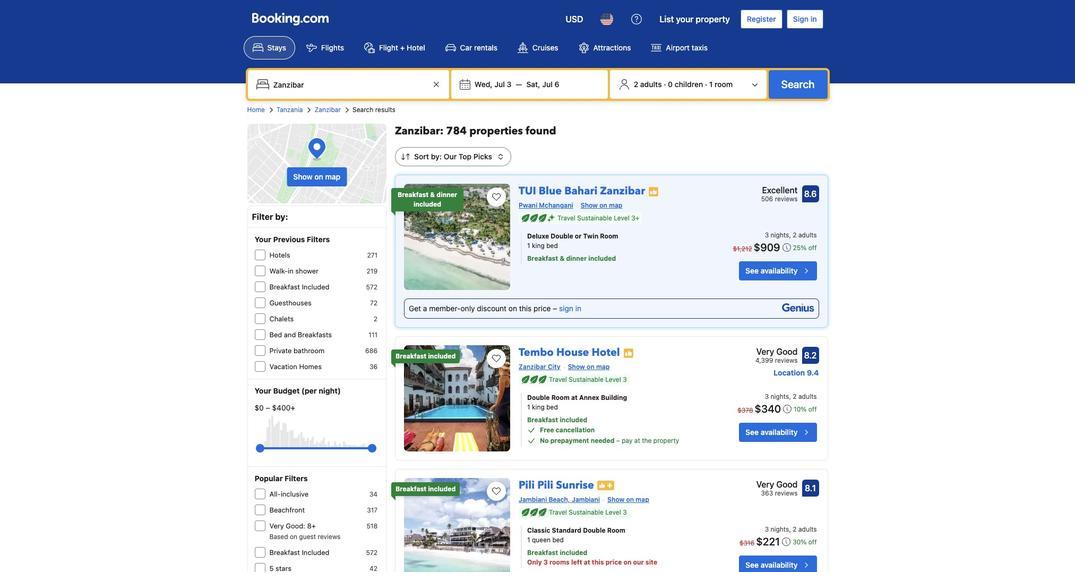 Task type: vqa. For each thing, say whether or not it's contained in the screenshot.
'Comfort' to the right
no



Task type: describe. For each thing, give the bounding box(es) containing it.
sign in link
[[559, 304, 582, 313]]

flight + hotel
[[379, 43, 425, 52]]

your previous filters
[[255, 235, 330, 244]]

at inside classic standard double room 1 queen bed breakfast included only 3 rooms left at this price on our site
[[584, 558, 591, 566]]

needed
[[591, 437, 615, 445]]

show on map for tembo house hotel
[[568, 363, 610, 371]]

deluxe double or twin room link
[[528, 232, 707, 241]]

beachfront
[[270, 506, 305, 514]]

search results updated. zanzibar: 784 properties found. element
[[395, 124, 828, 139]]

1 horizontal spatial –
[[553, 304, 557, 313]]

stays link
[[244, 36, 295, 60]]

very for 8.1
[[757, 480, 775, 489]]

2 breakfast included from the top
[[270, 548, 330, 557]]

1 inside 1 king bed breakfast included
[[528, 403, 531, 411]]

0 horizontal spatial property
[[654, 437, 680, 445]]

double inside deluxe double or twin room 1 king bed breakfast & dinner included
[[551, 232, 574, 240]]

usd button
[[560, 6, 590, 32]]

1 king bed breakfast included
[[528, 403, 588, 424]]

building
[[601, 394, 628, 402]]

popular
[[255, 474, 283, 483]]

discount
[[477, 304, 507, 313]]

stays
[[267, 43, 286, 52]]

1 vertical spatial at
[[635, 437, 641, 445]]

double inside classic standard double room 1 queen bed breakfast included only 3 rooms left at this price on our site
[[583, 526, 606, 534]]

walk-
[[270, 267, 288, 275]]

scored 8.1 element
[[802, 480, 819, 497]]

1 breakfast included from the top
[[270, 283, 330, 291]]

hotel for flight + hotel
[[407, 43, 425, 52]]

get a member-only discount on this price – sign in
[[409, 304, 582, 313]]

271
[[367, 251, 378, 259]]

search for search
[[782, 78, 815, 90]]

cruises
[[533, 43, 559, 52]]

3+
[[632, 214, 640, 222]]

sort by: our top picks
[[414, 152, 493, 161]]

bed inside classic standard double room 1 queen bed breakfast included only 3 rooms left at this price on our site
[[553, 536, 564, 544]]

private bathroom
[[270, 346, 325, 355]]

map for tembo house hotel
[[597, 363, 610, 371]]

3 up $340
[[765, 393, 769, 401]]

very for 8.2
[[757, 347, 775, 356]]

travel sustainable level 3 for hotel
[[549, 376, 627, 384]]

dinner inside deluxe double or twin room 1 king bed breakfast & dinner included
[[567, 254, 587, 262]]

good for 8.2
[[777, 347, 798, 356]]

breakfast inside breakfast & dinner included
[[398, 191, 429, 199]]

2 vertical spatial –
[[617, 437, 620, 445]]

—
[[516, 80, 522, 89]]

3 up $221
[[765, 525, 769, 533]]

4,399
[[756, 356, 774, 364]]

zanzibar link
[[315, 105, 341, 115]]

tanzania link
[[277, 105, 303, 115]]

previous
[[273, 235, 305, 244]]

excellent element
[[762, 184, 798, 197]]

price inside classic standard double room 1 queen bed breakfast included only 3 rooms left at this price on our site
[[606, 558, 622, 566]]

sort
[[414, 152, 429, 161]]

taxis
[[692, 43, 708, 52]]

on inside button
[[315, 172, 323, 181]]

based on guest reviews
[[270, 533, 341, 541]]

off for tembo house hotel
[[809, 405, 817, 413]]

8.2
[[805, 351, 817, 360]]

off for pili pili sunrise
[[809, 538, 817, 546]]

72
[[370, 299, 378, 307]]

shower
[[296, 267, 319, 275]]

at inside double room at annex building link
[[572, 394, 578, 402]]

1 inside classic standard double room 1 queen bed breakfast included only 3 rooms left at this price on our site
[[528, 536, 531, 544]]

excellent 506 reviews
[[762, 185, 798, 203]]

sign
[[794, 14, 809, 23]]

included inside classic standard double room 1 queen bed breakfast included only 3 rooms left at this price on our site
[[560, 549, 588, 557]]

sign
[[559, 304, 574, 313]]

sign in link
[[787, 10, 824, 29]]

travel sustainable level 3 for sunrise
[[549, 508, 627, 516]]

3 up double room at annex building link
[[623, 376, 627, 384]]

usd
[[566, 14, 584, 24]]

register link
[[741, 10, 783, 29]]

pili pili sunrise image
[[404, 478, 511, 572]]

filter by:
[[252, 212, 288, 222]]

good:
[[286, 522, 305, 530]]

111
[[369, 331, 378, 339]]

zanzibar city
[[519, 363, 561, 371]]

0 vertical spatial price
[[534, 304, 551, 313]]

breakfast up guesthouses in the bottom left of the page
[[270, 283, 300, 291]]

$378
[[738, 406, 754, 414]]

$909
[[754, 241, 781, 253]]

classic
[[528, 526, 551, 534]]

breakfast down the based
[[270, 548, 300, 557]]

our
[[634, 558, 644, 566]]

reviews inside excellent 506 reviews
[[775, 195, 798, 203]]

wed, jul 3 button
[[471, 75, 516, 94]]

included inside breakfast & dinner included
[[414, 200, 441, 208]]

0
[[668, 80, 673, 89]]

level for tembo house hotel
[[606, 376, 621, 384]]

home link
[[247, 105, 265, 115]]

, for tui blue bahari zanzibar
[[790, 231, 792, 239]]

3 nights , 2 adults for pili pili sunrise
[[765, 525, 817, 533]]

map for pili pili sunrise
[[636, 496, 650, 504]]

in for sign
[[811, 14, 817, 23]]

cancellation
[[556, 426, 595, 434]]

very good element for 8.1
[[757, 478, 798, 491]]

2 vertical spatial very
[[270, 522, 284, 530]]

breakfast included for tembo house hotel
[[396, 352, 456, 360]]

show for tui blue bahari zanzibar
[[581, 201, 598, 209]]

list
[[660, 14, 674, 24]]

homes
[[299, 362, 322, 371]]

breakfast right 686
[[396, 352, 427, 360]]

sustainable for bahari
[[578, 214, 613, 222]]

sunrise
[[556, 478, 594, 492]]

the
[[642, 437, 652, 445]]

see availability for tui blue bahari zanzibar
[[746, 266, 798, 275]]

chalets
[[270, 315, 294, 323]]

register
[[747, 14, 777, 23]]

2 down 72
[[374, 315, 378, 323]]

pili pili sunrise link
[[519, 474, 594, 492]]

bed inside deluxe double or twin room 1 king bed breakfast & dinner included
[[547, 242, 558, 250]]

nights for tui blue bahari zanzibar
[[771, 231, 790, 239]]

by: for filter
[[275, 212, 288, 222]]

level for pili pili sunrise
[[606, 508, 621, 516]]

sat,
[[527, 80, 541, 89]]

show for pili pili sunrise
[[608, 496, 625, 504]]

518
[[367, 522, 378, 530]]

list your property link
[[654, 6, 737, 32]]

3 up classic standard double room link
[[623, 508, 627, 516]]

results
[[375, 106, 396, 114]]

2 horizontal spatial zanzibar
[[601, 184, 646, 198]]

1 inside 2 adults · 0 children · 1 room dropdown button
[[710, 80, 713, 89]]

inclusive
[[281, 490, 309, 498]]

show for tembo house hotel
[[568, 363, 585, 371]]

properties
[[470, 124, 523, 138]]

airport taxis link
[[643, 36, 717, 60]]

0 horizontal spatial double
[[528, 394, 550, 402]]

left
[[572, 558, 583, 566]]

2 included from the top
[[302, 548, 330, 557]]

bed
[[270, 330, 282, 339]]

breakfast & dinner included
[[398, 191, 457, 208]]

10% off
[[794, 405, 817, 413]]

2 for pili pili sunrise
[[793, 525, 797, 533]]

scored 8.6 element
[[802, 185, 819, 202]]

very good element for 8.2
[[756, 345, 798, 358]]

room inside classic standard double room 1 queen bed breakfast included only 3 rooms left at this price on our site
[[608, 526, 626, 534]]

3 inside classic standard double room 1 queen bed breakfast included only 3 rooms left at this price on our site
[[544, 558, 548, 566]]

by: for sort
[[431, 152, 442, 161]]

walk-in shower
[[270, 267, 319, 275]]

jambiani beach, jambiani
[[519, 496, 600, 504]]

0 vertical spatial this
[[519, 304, 532, 313]]

scored 8.2 element
[[802, 347, 819, 364]]

good for 8.1
[[777, 480, 798, 489]]

king inside deluxe double or twin room 1 king bed breakfast & dinner included
[[532, 242, 545, 250]]

3 nights , 2 adults for tui blue bahari zanzibar
[[765, 231, 817, 239]]

level for tui blue bahari zanzibar
[[614, 214, 630, 222]]

1 inside deluxe double or twin room 1 king bed breakfast & dinner included
[[528, 242, 531, 250]]

standard
[[552, 526, 582, 534]]

3 nights , 2 adults for tembo house hotel
[[765, 393, 817, 401]]

list your property
[[660, 14, 730, 24]]

506
[[762, 195, 774, 203]]

tui blue bahari zanzibar image
[[404, 184, 511, 290]]

flight
[[379, 43, 398, 52]]

1 horizontal spatial in
[[576, 304, 582, 313]]

see availability link for tembo house hotel
[[740, 423, 817, 442]]

show on map button
[[287, 167, 347, 186]]

no
[[540, 437, 549, 445]]

nights for pili pili sunrise
[[771, 525, 790, 533]]

off for tui blue bahari zanzibar
[[809, 244, 817, 252]]

availability for tui blue bahari zanzibar
[[761, 266, 798, 275]]

see availability link for tui blue bahari zanzibar
[[740, 261, 817, 281]]

get
[[409, 304, 421, 313]]

sustainable for hotel
[[569, 376, 604, 384]]

see availability for tembo house hotel
[[746, 428, 798, 437]]

tembo
[[519, 345, 554, 360]]

and
[[284, 330, 296, 339]]

blue
[[539, 184, 562, 198]]

map inside button
[[325, 172, 341, 181]]

all-
[[270, 490, 281, 498]]

annex
[[580, 394, 600, 402]]

1 vertical spatial room
[[552, 394, 570, 402]]



Task type: locate. For each thing, give the bounding box(es) containing it.
1 vertical spatial breakfast included
[[270, 548, 330, 557]]

0 vertical spatial bed
[[547, 242, 558, 250]]

Where are you going? field
[[269, 75, 430, 94]]

popular filters
[[255, 474, 308, 483]]

see availability down $340
[[746, 428, 798, 437]]

classic standard double room 1 queen bed breakfast included only 3 rooms left at this price on our site
[[528, 526, 658, 566]]

children
[[675, 80, 704, 89]]

see availability
[[746, 266, 798, 275], [746, 428, 798, 437], [746, 560, 798, 570]]

very good 4,399 reviews
[[756, 347, 798, 364]]

1 horizontal spatial search
[[782, 78, 815, 90]]

flight + hotel link
[[355, 36, 434, 60]]

1 vertical spatial good
[[777, 480, 798, 489]]

pay
[[622, 437, 633, 445]]

0 horizontal spatial dinner
[[437, 191, 457, 199]]

2 up 25%
[[793, 231, 797, 239]]

0 vertical spatial your
[[255, 235, 271, 244]]

included inside 1 king bed breakfast included
[[560, 416, 588, 424]]

at right left
[[584, 558, 591, 566]]

hotel right +
[[407, 43, 425, 52]]

0 vertical spatial breakfast included
[[396, 352, 456, 360]]

2 vertical spatial see availability
[[746, 560, 798, 570]]

1 vertical spatial sustainable
[[569, 376, 604, 384]]

2 inside dropdown button
[[634, 80, 639, 89]]

2 vertical spatial bed
[[553, 536, 564, 544]]

0 horizontal spatial ·
[[664, 80, 666, 89]]

budget
[[273, 386, 300, 395]]

very up the based
[[270, 522, 284, 530]]

adults left 0
[[641, 80, 662, 89]]

in for walk-
[[288, 267, 294, 275]]

0 vertical spatial double
[[551, 232, 574, 240]]

double up 1 king bed breakfast included
[[528, 394, 550, 402]]

0 vertical spatial room
[[601, 232, 619, 240]]

0 vertical spatial 3 nights , 2 adults
[[765, 231, 817, 239]]

hotel right house
[[592, 345, 620, 360]]

breakfast included right 34
[[396, 485, 456, 493]]

see availability link
[[740, 261, 817, 281], [740, 423, 817, 442], [740, 556, 817, 572]]

1 horizontal spatial double
[[551, 232, 574, 240]]

see availability link for pili pili sunrise
[[740, 556, 817, 572]]

reviews
[[775, 195, 798, 203], [775, 356, 798, 364], [775, 489, 798, 497], [318, 533, 341, 541]]

572 down 219
[[366, 283, 378, 291]]

2 horizontal spatial double
[[583, 526, 606, 534]]

2 vertical spatial at
[[584, 558, 591, 566]]

room right "standard"
[[608, 526, 626, 534]]

0 vertical spatial dinner
[[437, 191, 457, 199]]

bathroom
[[294, 346, 325, 355]]

1 vertical spatial property
[[654, 437, 680, 445]]

0 horizontal spatial jambiani
[[519, 496, 547, 504]]

0 vertical spatial availability
[[761, 266, 798, 275]]

top
[[459, 152, 472, 161]]

1 off from the top
[[809, 244, 817, 252]]

very inside very good 363 reviews
[[757, 480, 775, 489]]

very inside very good 4,399 reviews
[[757, 347, 775, 356]]

see for pili pili sunrise
[[746, 560, 759, 570]]

search results
[[353, 106, 396, 114]]

level
[[614, 214, 630, 222], [606, 376, 621, 384], [606, 508, 621, 516]]

see availability link down $340
[[740, 423, 817, 442]]

0 vertical spatial zanzibar
[[315, 106, 341, 114]]

airport
[[666, 43, 690, 52]]

2 jambiani from the left
[[572, 496, 600, 504]]

level up classic standard double room link
[[606, 508, 621, 516]]

adults for pili pili sunrise
[[799, 525, 817, 533]]

0 vertical spatial in
[[811, 14, 817, 23]]

dinner
[[437, 191, 457, 199], [567, 254, 587, 262]]

king down deluxe
[[532, 242, 545, 250]]

1 · from the left
[[664, 80, 666, 89]]

car rentals
[[460, 43, 498, 52]]

night)
[[319, 386, 341, 395]]

1 vertical spatial by:
[[275, 212, 288, 222]]

3 see from the top
[[746, 560, 759, 570]]

0 vertical spatial see availability link
[[740, 261, 817, 281]]

reviews for based on guest reviews
[[318, 533, 341, 541]]

excellent
[[763, 185, 798, 195]]

1 down zanzibar city
[[528, 403, 531, 411]]

jul right wed,
[[495, 80, 505, 89]]

1 horizontal spatial by:
[[431, 152, 442, 161]]

breakfast included for pili pili sunrise
[[396, 485, 456, 493]]

3 availability from the top
[[761, 560, 798, 570]]

guest
[[299, 533, 316, 541]]

location 9.4
[[774, 368, 819, 377]]

search for search results
[[353, 106, 374, 114]]

mchangani
[[539, 201, 574, 209]]

1 vertical spatial availability
[[761, 428, 798, 437]]

2 breakfast included from the top
[[396, 485, 456, 493]]

1 pili from the left
[[519, 478, 535, 492]]

adults for tembo house hotel
[[799, 393, 817, 401]]

nights for tembo house hotel
[[771, 393, 790, 401]]

2 jul from the left
[[543, 80, 553, 89]]

adults up the 25% off
[[799, 231, 817, 239]]

a
[[423, 304, 427, 313]]

1 vertical spatial search
[[353, 106, 374, 114]]

see availability link down $909
[[740, 261, 817, 281]]

sustainable up annex
[[569, 376, 604, 384]]

jambiani
[[519, 496, 547, 504], [572, 496, 600, 504]]

2 vertical spatial nights
[[771, 525, 790, 533]]

2 horizontal spatial in
[[811, 14, 817, 23]]

·
[[664, 80, 666, 89], [705, 80, 708, 89]]

2 see availability link from the top
[[740, 423, 817, 442]]

room
[[715, 80, 733, 89]]

0 vertical spatial –
[[553, 304, 557, 313]]

0 vertical spatial search
[[782, 78, 815, 90]]

– right $0
[[266, 403, 270, 412]]

on
[[315, 172, 323, 181], [600, 201, 608, 209], [509, 304, 517, 313], [587, 363, 595, 371], [627, 496, 634, 504], [290, 533, 297, 541], [624, 558, 632, 566]]

dinner down or
[[567, 254, 587, 262]]

queen
[[532, 536, 551, 544]]

0 vertical spatial by:
[[431, 152, 442, 161]]

2 , from the top
[[790, 393, 792, 401]]

king inside 1 king bed breakfast included
[[532, 403, 545, 411]]

breakfast right 34
[[396, 485, 427, 493]]

hotels
[[270, 251, 290, 259]]

, for pili pili sunrise
[[790, 525, 792, 533]]

pili pili sunrise
[[519, 478, 594, 492]]

572 down 518
[[366, 549, 378, 557]]

2 vertical spatial sustainable
[[569, 508, 604, 516]]

all-inclusive
[[270, 490, 309, 498]]

cruises link
[[509, 36, 568, 60]]

& inside deluxe double or twin room 1 king bed breakfast & dinner included
[[560, 254, 565, 262]]

1 horizontal spatial ·
[[705, 80, 708, 89]]

your down filter
[[255, 235, 271, 244]]

1 horizontal spatial this
[[592, 558, 604, 566]]

, down location
[[790, 393, 792, 401]]

bed down deluxe
[[547, 242, 558, 250]]

1 vertical spatial hotel
[[592, 345, 620, 360]]

show on map for tui blue bahari zanzibar
[[581, 201, 623, 209]]

breakfast down deluxe
[[528, 254, 559, 262]]

travel for house
[[549, 376, 567, 384]]

1 see availability link from the top
[[740, 261, 817, 281]]

1 3 nights , 2 adults from the top
[[765, 231, 817, 239]]

1 vertical spatial filters
[[285, 474, 308, 483]]

booking.com image
[[252, 13, 329, 26]]

1 king from the top
[[532, 242, 545, 250]]

dinner down our
[[437, 191, 457, 199]]

breakfast included down based on guest reviews at the left of page
[[270, 548, 330, 557]]

2 king from the top
[[532, 403, 545, 411]]

breakfast up free
[[528, 416, 559, 424]]

vacation homes
[[270, 362, 322, 371]]

1 availability from the top
[[761, 266, 798, 275]]

availability for tembo house hotel
[[761, 428, 798, 437]]

see availability down $221
[[746, 560, 798, 570]]

reviews up location
[[775, 356, 798, 364]]

0 vertical spatial see
[[746, 266, 759, 275]]

room right twin
[[601, 232, 619, 240]]

2 left 0
[[634, 80, 639, 89]]

0 horizontal spatial hotel
[[407, 43, 425, 52]]

2 vertical spatial see availability link
[[740, 556, 817, 572]]

3 3 nights , 2 adults from the top
[[765, 525, 817, 533]]

or
[[575, 232, 582, 240]]

property right the at the bottom right of the page
[[654, 437, 680, 445]]

hotel for tembo house hotel
[[592, 345, 620, 360]]

travel sustainable level 3 up annex
[[549, 376, 627, 384]]

& down sort by: our top picks
[[430, 191, 435, 199]]

+
[[400, 43, 405, 52]]

30%
[[793, 538, 807, 546]]

1 nights from the top
[[771, 231, 790, 239]]

2 see availability from the top
[[746, 428, 798, 437]]

travel for pili
[[549, 508, 567, 516]]

1 vertical spatial bed
[[547, 403, 558, 411]]

2 off from the top
[[809, 405, 817, 413]]

2 vertical spatial travel
[[549, 508, 567, 516]]

1 included from the top
[[302, 283, 330, 291]]

reviews inside very good 4,399 reviews
[[775, 356, 798, 364]]

adults up 10% off
[[799, 393, 817, 401]]

zanzibar for zanzibar
[[315, 106, 341, 114]]

breakfast inside 1 king bed breakfast included
[[528, 416, 559, 424]]

private
[[270, 346, 292, 355]]

reviews for very good 363 reviews
[[775, 489, 798, 497]]

travel down jambiani beach, jambiani
[[549, 508, 567, 516]]

1 vertical spatial price
[[606, 558, 622, 566]]

bed down "standard"
[[553, 536, 564, 544]]

off right 10%
[[809, 405, 817, 413]]

your for your previous filters
[[255, 235, 271, 244]]

see for tui blue bahari zanzibar
[[746, 266, 759, 275]]

double room at annex building
[[528, 394, 628, 402]]

tui blue bahari zanzibar
[[519, 184, 646, 198]]

your
[[676, 14, 694, 24]]

blue genius logo image
[[783, 303, 815, 312], [783, 303, 815, 312]]

2 for tui blue bahari zanzibar
[[793, 231, 797, 239]]

1 , from the top
[[790, 231, 792, 239]]

on inside classic standard double room 1 queen bed breakfast included only 3 rooms left at this price on our site
[[624, 558, 632, 566]]

1 horizontal spatial &
[[560, 254, 565, 262]]

3 see availability from the top
[[746, 560, 798, 570]]

1 jambiani from the left
[[519, 496, 547, 504]]

0 vertical spatial &
[[430, 191, 435, 199]]

1 horizontal spatial zanzibar
[[519, 363, 547, 371]]

very good element up location
[[756, 345, 798, 358]]

king up free
[[532, 403, 545, 411]]

2 see from the top
[[746, 428, 759, 437]]

zanzibar for zanzibar city
[[519, 363, 547, 371]]

included
[[302, 283, 330, 291], [302, 548, 330, 557]]

zanzibar down the tembo
[[519, 363, 547, 371]]

0 vertical spatial included
[[302, 283, 330, 291]]

very good element
[[756, 345, 798, 358], [757, 478, 798, 491]]

show on map for pili pili sunrise
[[608, 496, 650, 504]]

sustainable up twin
[[578, 214, 613, 222]]

very good element left 8.1
[[757, 478, 798, 491]]

1 vertical spatial nights
[[771, 393, 790, 401]]

bed and breakfasts
[[270, 330, 332, 339]]

good inside very good 4,399 reviews
[[777, 347, 798, 356]]

see down $378
[[746, 428, 759, 437]]

1 breakfast included from the top
[[396, 352, 456, 360]]

see down $316 at bottom
[[746, 560, 759, 570]]

0 horizontal spatial by:
[[275, 212, 288, 222]]

1 horizontal spatial property
[[696, 14, 730, 24]]

see availability down $909
[[746, 266, 798, 275]]

$340
[[755, 403, 782, 415]]

very up location
[[757, 347, 775, 356]]

sustainable for sunrise
[[569, 508, 604, 516]]

1 see availability from the top
[[746, 266, 798, 275]]

8.1
[[805, 483, 817, 493]]

3 , from the top
[[790, 525, 792, 533]]

0 vertical spatial 572
[[366, 283, 378, 291]]

, for tembo house hotel
[[790, 393, 792, 401]]

search inside button
[[782, 78, 815, 90]]

2 pili from the left
[[538, 478, 554, 492]]

included down guest
[[302, 548, 330, 557]]

filters right the previous
[[307, 235, 330, 244]]

search button
[[769, 70, 828, 99]]

2 572 from the top
[[366, 549, 378, 557]]

see availability for pili pili sunrise
[[746, 560, 798, 570]]

0 vertical spatial filters
[[307, 235, 330, 244]]

breakfast inside deluxe double or twin room 1 king bed breakfast & dinner included
[[528, 254, 559, 262]]

rentals
[[474, 43, 498, 52]]

3 nights , 2 adults up 10%
[[765, 393, 817, 401]]

zanzibar down the where are you going? field
[[315, 106, 341, 114]]

0 vertical spatial nights
[[771, 231, 790, 239]]

included inside deluxe double or twin room 1 king bed breakfast & dinner included
[[589, 254, 616, 262]]

3 see availability link from the top
[[740, 556, 817, 572]]

good inside very good 363 reviews
[[777, 480, 798, 489]]

1 travel sustainable level 3 from the top
[[549, 376, 627, 384]]

3 left —
[[507, 80, 512, 89]]

2 your from the top
[[255, 386, 271, 395]]

your for your budget (per night)
[[255, 386, 271, 395]]

2 vertical spatial ,
[[790, 525, 792, 533]]

25% off
[[793, 244, 817, 252]]

1 vertical spatial 572
[[366, 549, 378, 557]]

1 your from the top
[[255, 235, 271, 244]]

2 vertical spatial off
[[809, 538, 817, 546]]

1 vertical spatial travel
[[549, 376, 567, 384]]

zanzibar:
[[395, 124, 444, 138]]

double right "standard"
[[583, 526, 606, 534]]

, down very good 363 reviews
[[790, 525, 792, 533]]

0 horizontal spatial price
[[534, 304, 551, 313]]

by: right filter
[[275, 212, 288, 222]]

vacation
[[270, 362, 297, 371]]

availability
[[761, 266, 798, 275], [761, 428, 798, 437], [761, 560, 798, 570]]

1 vertical spatial off
[[809, 405, 817, 413]]

0 vertical spatial at
[[572, 394, 578, 402]]

jul left 6
[[543, 80, 553, 89]]

6
[[555, 80, 560, 89]]

1 vertical spatial very
[[757, 480, 775, 489]]

tembo house hotel
[[519, 345, 620, 360]]

zanzibar: 784 properties found
[[395, 124, 557, 138]]

classic standard double room link
[[528, 526, 707, 536]]

off
[[809, 244, 817, 252], [809, 405, 817, 413], [809, 538, 817, 546]]

0 horizontal spatial jul
[[495, 80, 505, 89]]

show inside show on map button
[[293, 172, 313, 181]]

adults inside dropdown button
[[641, 80, 662, 89]]

sign in
[[794, 14, 817, 23]]

availability down $221
[[761, 560, 798, 570]]

3 off from the top
[[809, 538, 817, 546]]

0 horizontal spatial &
[[430, 191, 435, 199]]

2 nights from the top
[[771, 393, 790, 401]]

price left sign
[[534, 304, 551, 313]]

pwani mchangani
[[519, 201, 574, 209]]

see down $1,212
[[746, 266, 759, 275]]

home
[[247, 106, 265, 114]]

0 vertical spatial property
[[696, 14, 730, 24]]

breakfast inside classic standard double room 1 queen bed breakfast included only 3 rooms left at this price on our site
[[528, 549, 559, 557]]

city
[[548, 363, 561, 371]]

3 up $909
[[765, 231, 769, 239]]

jambiani left beach,
[[519, 496, 547, 504]]

found
[[526, 124, 557, 138]]

36
[[370, 363, 378, 371]]

1 vertical spatial see
[[746, 428, 759, 437]]

this inside classic standard double room 1 queen bed breakfast included only 3 rooms left at this price on our site
[[592, 558, 604, 566]]

travel sustainable level 3 up "standard"
[[549, 508, 627, 516]]

off right 30%
[[809, 538, 817, 546]]

included down shower
[[302, 283, 330, 291]]

reviews for very good 4,399 reviews
[[775, 356, 798, 364]]

0 horizontal spatial in
[[288, 267, 294, 275]]

reviews inside very good 363 reviews
[[775, 489, 798, 497]]

at left annex
[[572, 394, 578, 402]]

free cancellation
[[540, 426, 595, 434]]

adults for tui blue bahari zanzibar
[[799, 231, 817, 239]]

– left pay
[[617, 437, 620, 445]]

0 horizontal spatial zanzibar
[[315, 106, 341, 114]]

reviews right 506
[[775, 195, 798, 203]]

nights up $340
[[771, 393, 790, 401]]

1 left room
[[710, 80, 713, 89]]

availability down $909
[[761, 266, 798, 275]]

2 good from the top
[[777, 480, 798, 489]]

1 vertical spatial see availability
[[746, 428, 798, 437]]

, down excellent 506 reviews
[[790, 231, 792, 239]]

2 · from the left
[[705, 80, 708, 89]]

0 vertical spatial good
[[777, 347, 798, 356]]

good right the 363
[[777, 480, 798, 489]]

tembo house hotel image
[[404, 345, 511, 452]]

site
[[646, 558, 658, 566]]

$400+
[[272, 403, 295, 412]]

travel down mchangani
[[558, 214, 576, 222]]

$1,212
[[733, 245, 753, 253]]

room inside deluxe double or twin room 1 king bed breakfast & dinner included
[[601, 232, 619, 240]]

group
[[260, 440, 372, 457]]

breakfast up "only" at the bottom of the page
[[528, 549, 559, 557]]

1 horizontal spatial jul
[[543, 80, 553, 89]]

show
[[293, 172, 313, 181], [581, 201, 598, 209], [568, 363, 585, 371], [608, 496, 625, 504]]

1 horizontal spatial price
[[606, 558, 622, 566]]

2 up 30%
[[793, 525, 797, 533]]

this property is part of our preferred plus program. it's committed to providing outstanding service and excellent value. it'll pay us a higher commission if you make a booking. image
[[598, 481, 615, 490], [598, 481, 615, 490]]

0 vertical spatial king
[[532, 242, 545, 250]]

bed inside 1 king bed breakfast included
[[547, 403, 558, 411]]

3 nights , 2 adults up 30%
[[765, 525, 817, 533]]

0 vertical spatial ,
[[790, 231, 792, 239]]

0 horizontal spatial –
[[266, 403, 270, 412]]

0 vertical spatial very good element
[[756, 345, 798, 358]]

1 vertical spatial your
[[255, 386, 271, 395]]

3 nights , 2 adults up 25%
[[765, 231, 817, 239]]

property inside list your property link
[[696, 14, 730, 24]]

filters
[[307, 235, 330, 244], [285, 474, 308, 483]]

this right discount
[[519, 304, 532, 313]]

2 for tembo house hotel
[[793, 393, 797, 401]]

jambiani down sunrise
[[572, 496, 600, 504]]

filters up inclusive
[[285, 474, 308, 483]]

0 vertical spatial breakfast included
[[270, 283, 330, 291]]

jul
[[495, 80, 505, 89], [543, 80, 553, 89]]

adults
[[641, 80, 662, 89], [799, 231, 817, 239], [799, 393, 817, 401], [799, 525, 817, 533]]

nights up $221
[[771, 525, 790, 533]]

1 good from the top
[[777, 347, 798, 356]]

1 vertical spatial zanzibar
[[601, 184, 646, 198]]

2 3 nights , 2 adults from the top
[[765, 393, 817, 401]]

– left sign
[[553, 304, 557, 313]]

784
[[446, 124, 467, 138]]

2 availability from the top
[[761, 428, 798, 437]]

2 vertical spatial 3 nights , 2 adults
[[765, 525, 817, 533]]

king
[[532, 242, 545, 250], [532, 403, 545, 411]]

reviews right guest
[[318, 533, 341, 541]]

bed up free
[[547, 403, 558, 411]]

0 vertical spatial sustainable
[[578, 214, 613, 222]]

2 horizontal spatial at
[[635, 437, 641, 445]]

1 jul from the left
[[495, 80, 505, 89]]

1 vertical spatial 3 nights , 2 adults
[[765, 393, 817, 401]]

reviews right the 363
[[775, 489, 798, 497]]

airport taxis
[[666, 43, 708, 52]]

0 horizontal spatial search
[[353, 106, 374, 114]]

travel for blue
[[558, 214, 576, 222]]

breakfast down sort
[[398, 191, 429, 199]]

& up sign
[[560, 254, 565, 262]]

1 572 from the top
[[366, 283, 378, 291]]

2 travel sustainable level 3 from the top
[[549, 508, 627, 516]]

2 vertical spatial double
[[583, 526, 606, 534]]

10%
[[794, 405, 807, 413]]

,
[[790, 231, 792, 239], [790, 393, 792, 401], [790, 525, 792, 533]]

1 horizontal spatial pili
[[538, 478, 554, 492]]

1 vertical spatial see availability link
[[740, 423, 817, 442]]

property
[[696, 14, 730, 24], [654, 437, 680, 445]]

room up 1 king bed breakfast included
[[552, 394, 570, 402]]

see for tembo house hotel
[[746, 428, 759, 437]]

availability for pili pili sunrise
[[761, 560, 798, 570]]

based
[[270, 533, 288, 541]]

travel sustainable level 3
[[549, 376, 627, 384], [549, 508, 627, 516]]

2 vertical spatial in
[[576, 304, 582, 313]]

breakfast included down walk-in shower
[[270, 283, 330, 291]]

pwani
[[519, 201, 538, 209]]

picks
[[474, 152, 493, 161]]

1 vertical spatial &
[[560, 254, 565, 262]]

only
[[528, 558, 542, 566]]

breakfast
[[398, 191, 429, 199], [528, 254, 559, 262], [270, 283, 300, 291], [396, 352, 427, 360], [528, 416, 559, 424], [396, 485, 427, 493], [270, 548, 300, 557], [528, 549, 559, 557]]

3 nights from the top
[[771, 525, 790, 533]]

1 vertical spatial dinner
[[567, 254, 587, 262]]

double left or
[[551, 232, 574, 240]]

this property is part of our preferred partner program. it's committed to providing excellent service and good value. it'll pay us a higher commission if you make a booking. image
[[649, 186, 659, 197], [649, 186, 659, 197], [624, 348, 634, 358], [624, 348, 634, 358]]

& inside breakfast & dinner included
[[430, 191, 435, 199]]

double room at annex building link
[[528, 393, 707, 403]]

by:
[[431, 152, 442, 161], [275, 212, 288, 222]]

show on map inside show on map button
[[293, 172, 341, 181]]

sustainable up "standard"
[[569, 508, 604, 516]]

dinner inside breakfast & dinner included
[[437, 191, 457, 199]]

map for tui blue bahari zanzibar
[[609, 201, 623, 209]]

0 vertical spatial travel
[[558, 214, 576, 222]]

good up location
[[777, 347, 798, 356]]

1 see from the top
[[746, 266, 759, 275]]



